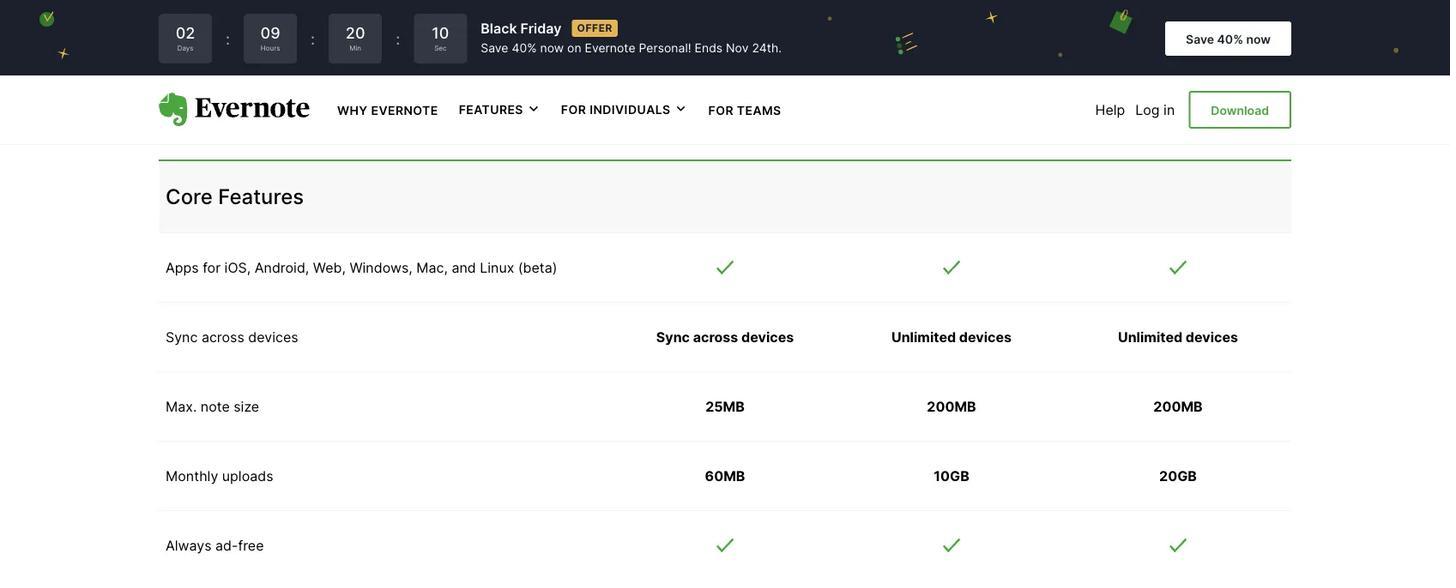Task type: vqa. For each thing, say whether or not it's contained in the screenshot.
Choose Professional
yes



Task type: describe. For each thing, give the bounding box(es) containing it.
2 across from the left
[[693, 329, 738, 346]]

09 hours
[[261, 23, 280, 52]]

log in link
[[1136, 101, 1175, 118]]

1 200mb from the left
[[927, 398, 976, 415]]

started
[[711, 113, 766, 128]]

why evernote link
[[337, 101, 438, 118]]

ends
[[695, 41, 723, 56]]

windows,
[[350, 259, 413, 276]]

20
[[346, 23, 365, 42]]

get started link
[[619, 103, 832, 137]]

days
[[177, 44, 193, 52]]

for
[[203, 259, 221, 276]]

(beta)
[[518, 259, 557, 276]]

max.
[[166, 398, 197, 415]]

0 vertical spatial professional
[[1125, 77, 1231, 94]]

uploads
[[222, 468, 273, 485]]

features button
[[459, 101, 541, 118]]

mac,
[[416, 259, 448, 276]]

download
[[1211, 103, 1269, 118]]

choose
[[1105, 113, 1157, 128]]

3 devices from the left
[[959, 329, 1012, 346]]

2 unlimited devices from the left
[[1118, 329, 1238, 346]]

2 devices from the left
[[741, 329, 794, 346]]

1 sync from the left
[[166, 329, 198, 346]]

log in
[[1136, 101, 1175, 118]]

evernote logo image
[[159, 93, 310, 127]]

min
[[350, 44, 361, 52]]

4 devices from the left
[[1186, 329, 1238, 346]]

linux
[[480, 259, 514, 276]]

1 unlimited from the left
[[892, 329, 956, 346]]

24th.
[[752, 41, 782, 56]]

1 sync across devices from the left
[[166, 329, 298, 346]]

2 : from the left
[[311, 29, 315, 48]]

personal
[[915, 77, 989, 94]]

2 sync from the left
[[656, 329, 690, 346]]

20 min
[[346, 23, 365, 52]]

for for for teams
[[708, 103, 734, 118]]

25mb
[[706, 398, 745, 415]]

2 unlimited from the left
[[1118, 329, 1183, 346]]

core
[[166, 184, 213, 209]]

get
[[684, 113, 708, 128]]

1 devices from the left
[[248, 329, 298, 346]]

black
[[481, 20, 517, 36]]

choose professional
[[1105, 113, 1251, 128]]

nov
[[726, 41, 749, 56]]

offer
[[577, 22, 613, 34]]

save for save 40% now on evernote personal! ends nov 24th.
[[481, 41, 508, 56]]

individuals
[[590, 102, 671, 117]]

monthly
[[166, 468, 218, 485]]

teams
[[737, 103, 781, 118]]

1 horizontal spatial evernote
[[585, 41, 636, 56]]

web,
[[313, 259, 346, 276]]

1 : from the left
[[226, 29, 230, 48]]

on
[[567, 41, 582, 56]]

for teams
[[708, 103, 781, 118]]

10 sec
[[432, 23, 449, 52]]

save for save 40% now
[[1186, 32, 1214, 46]]

get started
[[684, 113, 766, 128]]

40% for save 40% now
[[1217, 32, 1243, 46]]



Task type: locate. For each thing, give the bounding box(es) containing it.
200mb
[[927, 398, 976, 415], [1154, 398, 1203, 415]]

ad-
[[215, 537, 238, 554]]

evernote right why
[[371, 103, 438, 118]]

1 vertical spatial features
[[218, 184, 304, 209]]

across
[[202, 329, 244, 346], [693, 329, 738, 346]]

0 horizontal spatial sync across devices
[[166, 329, 298, 346]]

save 40% now
[[1186, 32, 1271, 46]]

now for save 40% now
[[1246, 32, 1271, 46]]

200mb up 10gb
[[927, 398, 976, 415]]

free
[[238, 537, 264, 554]]

sync
[[166, 329, 198, 346], [656, 329, 690, 346]]

2 200mb from the left
[[1154, 398, 1203, 415]]

1 horizontal spatial now
[[1246, 32, 1271, 46]]

for
[[561, 102, 586, 117], [708, 103, 734, 118]]

0 horizontal spatial across
[[202, 329, 244, 346]]

02
[[176, 23, 195, 42]]

core features
[[166, 184, 304, 209]]

40% for save 40% now on evernote personal! ends nov 24th.
[[512, 41, 537, 56]]

40% down black friday at the left of the page
[[512, 41, 537, 56]]

and
[[452, 259, 476, 276]]

1 horizontal spatial unlimited devices
[[1118, 329, 1238, 346]]

friday
[[520, 20, 562, 36]]

max. note size
[[166, 398, 259, 415]]

save
[[1186, 32, 1214, 46], [481, 41, 508, 56]]

save up the download link
[[1186, 32, 1214, 46]]

sec
[[434, 44, 447, 52]]

60mb
[[705, 468, 745, 485]]

save down black
[[481, 41, 508, 56]]

help
[[1096, 101, 1125, 118]]

: left 09 hours on the top of page
[[226, 29, 230, 48]]

3 : from the left
[[396, 29, 400, 48]]

sync across devices
[[166, 329, 298, 346], [656, 329, 794, 346]]

monthly uploads
[[166, 468, 273, 485]]

0 horizontal spatial features
[[218, 184, 304, 209]]

1 horizontal spatial save
[[1186, 32, 1214, 46]]

10gb
[[934, 468, 970, 485]]

1 unlimited devices from the left
[[892, 329, 1012, 346]]

for teams link
[[708, 101, 781, 118]]

help link
[[1096, 101, 1125, 118]]

professional
[[1125, 77, 1231, 94], [1160, 113, 1251, 128]]

log
[[1136, 101, 1160, 118]]

now
[[1246, 32, 1271, 46], [540, 41, 564, 56]]

0 horizontal spatial 40%
[[512, 41, 537, 56]]

20gb
[[1159, 468, 1197, 485]]

across up note
[[202, 329, 244, 346]]

2 sync across devices from the left
[[656, 329, 794, 346]]

sync across devices down ios,
[[166, 329, 298, 346]]

unlimited
[[892, 329, 956, 346], [1118, 329, 1183, 346]]

save 40% now on evernote personal! ends nov 24th.
[[481, 41, 782, 56]]

features inside button
[[459, 102, 523, 117]]

0 vertical spatial evernote
[[585, 41, 636, 56]]

for for for individuals
[[561, 102, 586, 117]]

features right core
[[218, 184, 304, 209]]

why evernote
[[337, 103, 438, 118]]

why
[[337, 103, 368, 118]]

save 40% now link
[[1165, 21, 1292, 56]]

download link
[[1189, 91, 1292, 129]]

sync across devices up 25mb
[[656, 329, 794, 346]]

40% inside "link"
[[1217, 32, 1243, 46]]

in
[[1164, 101, 1175, 118]]

choose professional link
[[1072, 103, 1285, 137]]

0 horizontal spatial unlimited
[[892, 329, 956, 346]]

size
[[234, 398, 259, 415]]

ios,
[[224, 259, 251, 276]]

200mb up the 20gb
[[1154, 398, 1203, 415]]

10
[[432, 23, 449, 42]]

0 horizontal spatial unlimited devices
[[892, 329, 1012, 346]]

1 horizontal spatial 40%
[[1217, 32, 1243, 46]]

1 horizontal spatial features
[[459, 102, 523, 117]]

:
[[226, 29, 230, 48], [311, 29, 315, 48], [396, 29, 400, 48]]

save inside "link"
[[1186, 32, 1214, 46]]

for individuals
[[561, 102, 671, 117]]

evernote
[[585, 41, 636, 56], [371, 103, 438, 118]]

1 horizontal spatial 200mb
[[1154, 398, 1203, 415]]

apps
[[166, 259, 199, 276]]

2 horizontal spatial :
[[396, 29, 400, 48]]

1 horizontal spatial sync across devices
[[656, 329, 794, 346]]

for individuals button
[[561, 101, 688, 118]]

devices
[[248, 329, 298, 346], [741, 329, 794, 346], [959, 329, 1012, 346], [1186, 329, 1238, 346]]

1 horizontal spatial across
[[693, 329, 738, 346]]

note
[[201, 398, 230, 415]]

02 days
[[176, 23, 195, 52]]

0 vertical spatial features
[[459, 102, 523, 117]]

features down black
[[459, 102, 523, 117]]

: left 20 min
[[311, 29, 315, 48]]

free
[[708, 77, 742, 94]]

for inside for individuals button
[[561, 102, 586, 117]]

40%
[[1217, 32, 1243, 46], [512, 41, 537, 56]]

now inside "link"
[[1246, 32, 1271, 46]]

always ad-free
[[166, 537, 264, 554]]

1 across from the left
[[202, 329, 244, 346]]

now up the download link
[[1246, 32, 1271, 46]]

black friday
[[481, 20, 562, 36]]

0 horizontal spatial 200mb
[[927, 398, 976, 415]]

0 horizontal spatial sync
[[166, 329, 198, 346]]

apps for ios, android, web, windows, mac, and linux (beta)
[[166, 259, 557, 276]]

1 horizontal spatial for
[[708, 103, 734, 118]]

android,
[[255, 259, 309, 276]]

0 horizontal spatial for
[[561, 102, 586, 117]]

features
[[459, 102, 523, 117], [218, 184, 304, 209]]

1 vertical spatial professional
[[1160, 113, 1251, 128]]

1 horizontal spatial unlimited
[[1118, 329, 1183, 346]]

across up 25mb
[[693, 329, 738, 346]]

unlimited devices
[[892, 329, 1012, 346], [1118, 329, 1238, 346]]

hours
[[261, 44, 280, 52]]

0 horizontal spatial evernote
[[371, 103, 438, 118]]

for inside for teams link
[[708, 103, 734, 118]]

09
[[261, 23, 280, 42]]

now left on
[[540, 41, 564, 56]]

now for save 40% now on evernote personal! ends nov 24th.
[[540, 41, 564, 56]]

1 horizontal spatial :
[[311, 29, 315, 48]]

0 horizontal spatial save
[[481, 41, 508, 56]]

1 vertical spatial evernote
[[371, 103, 438, 118]]

1 horizontal spatial sync
[[656, 329, 690, 346]]

always
[[166, 537, 212, 554]]

0 horizontal spatial :
[[226, 29, 230, 48]]

personal!
[[639, 41, 691, 56]]

0 horizontal spatial now
[[540, 41, 564, 56]]

evernote down offer
[[585, 41, 636, 56]]

: right 20 min
[[396, 29, 400, 48]]

40% up the download link
[[1217, 32, 1243, 46]]



